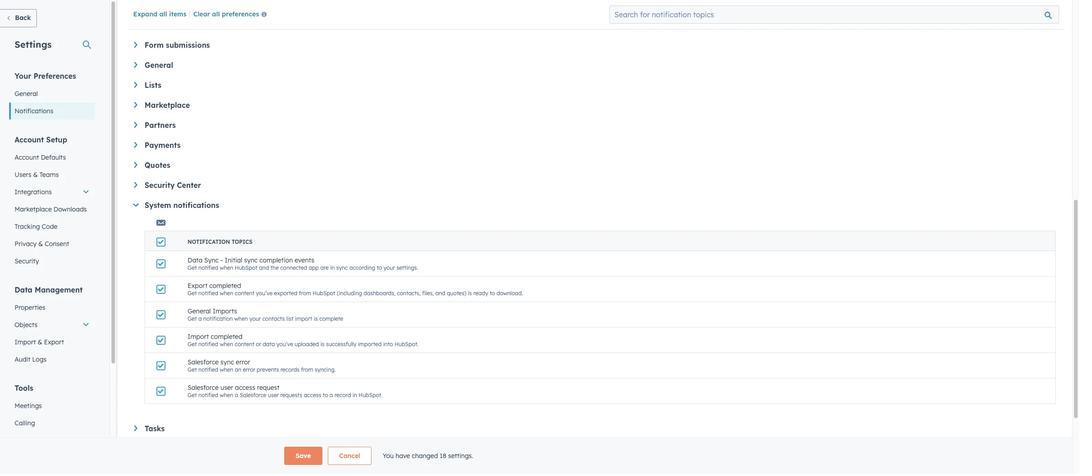 Task type: locate. For each thing, give the bounding box(es) containing it.
2 vertical spatial &
[[38, 338, 42, 346]]

caret image
[[134, 42, 137, 48], [134, 62, 137, 68], [134, 82, 137, 88], [134, 122, 137, 128], [134, 142, 137, 148], [134, 162, 137, 168], [133, 203, 139, 207]]

account up account defaults
[[15, 135, 44, 144]]

1 horizontal spatial is
[[321, 341, 325, 348]]

data up properties
[[15, 285, 32, 294]]

users
[[15, 171, 31, 179]]

initial
[[225, 256, 242, 264]]

caret image inside the general 'dropdown button'
[[134, 62, 137, 68]]

teams
[[40, 171, 59, 179]]

caret image inside partners dropdown button
[[134, 122, 137, 128]]

caret image
[[134, 102, 137, 108], [134, 182, 137, 188], [134, 425, 137, 431]]

data for data sync - initial sync completion events get notified when hubspot and the connected app are in sync according to your settings.
[[188, 256, 203, 264]]

0 vertical spatial your
[[384, 264, 395, 271]]

is right import on the bottom of the page
[[314, 315, 318, 322]]

your left contacts
[[250, 315, 261, 322]]

hubspot left (including
[[313, 290, 336, 297]]

1 horizontal spatial sync
[[244, 256, 258, 264]]

and right files,
[[436, 290, 446, 297]]

settings. inside data sync - initial sync completion events get notified when hubspot and the connected app are in sync according to your settings.
[[397, 264, 418, 271]]

your preferences element
[[9, 71, 95, 120]]

save
[[296, 452, 311, 460]]

1 vertical spatial settings.
[[448, 452, 473, 460]]

settings. right 18
[[448, 452, 473, 460]]

general
[[145, 61, 173, 70], [15, 90, 38, 98], [188, 307, 211, 315]]

0 vertical spatial completed
[[209, 282, 241, 290]]

0 vertical spatial general
[[145, 61, 173, 70]]

payments button
[[134, 141, 1056, 150]]

center
[[177, 181, 201, 190]]

account defaults
[[15, 153, 66, 162]]

import down objects
[[15, 338, 36, 346]]

1 horizontal spatial all
[[212, 10, 220, 18]]

& right users
[[33, 171, 38, 179]]

hubspot inside data sync - initial sync completion events get notified when hubspot and the connected app are in sync according to your settings.
[[235, 264, 258, 271]]

export
[[188, 282, 208, 290], [44, 338, 64, 346]]

1 content from the top
[[235, 290, 254, 297]]

1 horizontal spatial security
[[145, 181, 175, 190]]

prevents
[[257, 366, 279, 373]]

marketplace downloads link
[[9, 201, 95, 218]]

1 horizontal spatial in
[[353, 392, 357, 399]]

1 horizontal spatial settings.
[[448, 452, 473, 460]]

0 horizontal spatial user
[[221, 384, 233, 392]]

3 caret image from the top
[[134, 425, 137, 431]]

error
[[236, 358, 250, 366], [243, 366, 255, 373]]

0 horizontal spatial import
[[15, 338, 36, 346]]

1 horizontal spatial your
[[384, 264, 395, 271]]

0 vertical spatial settings.
[[397, 264, 418, 271]]

content for export completed
[[235, 290, 254, 297]]

2 horizontal spatial a
[[330, 392, 333, 399]]

to right ready
[[490, 290, 495, 297]]

user down salesforce sync error get notified when an error prevents records from syncing.
[[221, 384, 233, 392]]

& right privacy
[[38, 240, 43, 248]]

2 get from the top
[[188, 290, 197, 297]]

is inside general imports get a notification when your contacts list import is complete
[[314, 315, 318, 322]]

marketplace for marketplace
[[145, 101, 190, 110]]

import inside import & export link
[[15, 338, 36, 346]]

a left notification
[[198, 315, 202, 322]]

0 vertical spatial marketplace
[[145, 101, 190, 110]]

to inside salesforce user access request get notified when a salesforce user requests access to a record in hubspot.
[[323, 392, 328, 399]]

1 vertical spatial is
[[314, 315, 318, 322]]

1 vertical spatial content
[[235, 341, 254, 348]]

caret image inside marketplace "dropdown button"
[[134, 102, 137, 108]]

caret image for payments
[[134, 142, 137, 148]]

when right sync
[[220, 264, 233, 271]]

in inside data sync - initial sync completion events get notified when hubspot and the connected app are in sync according to your settings.
[[330, 264, 335, 271]]

security down privacy
[[15, 257, 39, 265]]

marketplace inside account setup element
[[15, 205, 52, 213]]

1 vertical spatial and
[[436, 290, 446, 297]]

0 vertical spatial data
[[188, 256, 203, 264]]

1 vertical spatial to
[[490, 290, 495, 297]]

to left the record
[[323, 392, 328, 399]]

completed inside import completed get notified when content or data you've uploaded is successfully imported into hubspot.
[[211, 333, 243, 341]]

0 vertical spatial from
[[299, 290, 311, 297]]

sync inside salesforce sync error get notified when an error prevents records from syncing.
[[221, 358, 234, 366]]

import for import completed get notified when content or data you've uploaded is successfully imported into hubspot.
[[188, 333, 209, 341]]

defaults
[[41, 153, 66, 162]]

1 vertical spatial data
[[15, 285, 32, 294]]

2 vertical spatial is
[[321, 341, 325, 348]]

get inside salesforce user access request get notified when a salesforce user requests access to a record in hubspot.
[[188, 392, 197, 399]]

caret image inside tasks dropdown button
[[134, 425, 137, 431]]

when inside salesforce user access request get notified when a salesforce user requests access to a record in hubspot.
[[220, 392, 233, 399]]

your inside data sync - initial sync completion events get notified when hubspot and the connected app are in sync according to your settings.
[[384, 264, 395, 271]]

4 get from the top
[[188, 341, 197, 348]]

from right exported
[[299, 290, 311, 297]]

data management
[[15, 285, 83, 294]]

your
[[15, 71, 31, 81]]

from right records
[[301, 366, 313, 373]]

0 vertical spatial account
[[15, 135, 44, 144]]

1 vertical spatial marketplace
[[15, 205, 52, 213]]

and
[[259, 264, 269, 271], [436, 290, 446, 297]]

salesforce inside salesforce sync error get notified when an error prevents records from syncing.
[[188, 358, 219, 366]]

general down form
[[145, 61, 173, 70]]

to right according
[[377, 264, 382, 271]]

access
[[235, 384, 255, 392], [304, 392, 321, 399]]

2 caret image from the top
[[134, 182, 137, 188]]

1 all from the left
[[159, 10, 167, 18]]

account up users
[[15, 153, 39, 162]]

all left 'items'
[[159, 10, 167, 18]]

complete
[[320, 315, 343, 322]]

marketplace down integrations
[[15, 205, 52, 213]]

when up "imports"
[[220, 290, 233, 297]]

hubspot. right into
[[395, 341, 419, 348]]

import & export link
[[9, 333, 95, 351]]

0 horizontal spatial hubspot.
[[359, 392, 383, 399]]

& inside data management element
[[38, 338, 42, 346]]

notified inside data sync - initial sync completion events get notified when hubspot and the connected app are in sync according to your settings.
[[198, 264, 218, 271]]

cancel button
[[328, 447, 372, 465]]

1 vertical spatial from
[[301, 366, 313, 373]]

1 vertical spatial hubspot.
[[359, 392, 383, 399]]

& for export
[[38, 338, 42, 346]]

form submissions
[[145, 40, 210, 50]]

all
[[159, 10, 167, 18], [212, 10, 220, 18]]

when left the request
[[220, 392, 233, 399]]

integrations button
[[9, 183, 95, 201]]

completed for export completed
[[209, 282, 241, 290]]

when
[[220, 264, 233, 271], [220, 290, 233, 297], [234, 315, 248, 322], [220, 341, 233, 348], [220, 366, 233, 373], [220, 392, 233, 399]]

general down the 'your'
[[15, 90, 38, 98]]

when left an
[[220, 366, 233, 373]]

1 vertical spatial general
[[15, 90, 38, 98]]

security up system
[[145, 181, 175, 190]]

1 vertical spatial hubspot
[[313, 290, 336, 297]]

your
[[384, 264, 395, 271], [250, 315, 261, 322]]

2 horizontal spatial is
[[468, 290, 472, 297]]

1 vertical spatial you've
[[277, 341, 293, 348]]

salesforce for salesforce user access request
[[188, 384, 219, 392]]

completion
[[260, 256, 293, 264]]

1 get from the top
[[188, 264, 197, 271]]

completed down notification
[[211, 333, 243, 341]]

a down an
[[235, 392, 238, 399]]

2 horizontal spatial general
[[188, 307, 211, 315]]

data inside data sync - initial sync completion events get notified when hubspot and the connected app are in sync according to your settings.
[[188, 256, 203, 264]]

1 horizontal spatial to
[[377, 264, 382, 271]]

5 notified from the top
[[198, 392, 218, 399]]

caret image inside the security center dropdown button
[[134, 182, 137, 188]]

1 horizontal spatial import
[[188, 333, 209, 341]]

sync left an
[[221, 358, 234, 366]]

consent
[[45, 240, 69, 248]]

hubspot
[[235, 264, 258, 271], [313, 290, 336, 297]]

general inside general imports get a notification when your contacts list import is complete
[[188, 307, 211, 315]]

0 horizontal spatial to
[[323, 392, 328, 399]]

code
[[42, 222, 57, 231]]

export down sync
[[188, 282, 208, 290]]

is right uploaded
[[321, 341, 325, 348]]

2 notified from the top
[[198, 290, 218, 297]]

dashboards,
[[364, 290, 396, 297]]

1 vertical spatial your
[[250, 315, 261, 322]]

1 horizontal spatial user
[[268, 392, 279, 399]]

notifications
[[173, 201, 219, 210]]

account for account defaults
[[15, 153, 39, 162]]

1 vertical spatial caret image
[[134, 182, 137, 188]]

lists button
[[134, 81, 1056, 90]]

sync right initial
[[244, 256, 258, 264]]

app
[[309, 264, 319, 271]]

3 notified from the top
[[198, 341, 218, 348]]

content up "imports"
[[235, 290, 254, 297]]

when inside data sync - initial sync completion events get notified when hubspot and the connected app are in sync according to your settings.
[[220, 264, 233, 271]]

account setup element
[[9, 135, 95, 270]]

0 horizontal spatial your
[[250, 315, 261, 322]]

form submissions button
[[134, 40, 1056, 50]]

0 horizontal spatial you've
[[256, 290, 273, 297]]

general left "imports"
[[188, 307, 211, 315]]

security inside 'security' link
[[15, 257, 39, 265]]

0 vertical spatial in
[[330, 264, 335, 271]]

4 notified from the top
[[198, 366, 218, 373]]

salesforce user access request get notified when a salesforce user requests access to a record in hubspot.
[[188, 384, 383, 399]]

hubspot. right the record
[[359, 392, 383, 399]]

when right notification
[[234, 315, 248, 322]]

1 horizontal spatial marketplace
[[145, 101, 190, 110]]

sync
[[204, 256, 219, 264]]

1 horizontal spatial hubspot.
[[395, 341, 419, 348]]

0 horizontal spatial security
[[15, 257, 39, 265]]

0 horizontal spatial and
[[259, 264, 269, 271]]

0 horizontal spatial sync
[[221, 358, 234, 366]]

is left ready
[[468, 290, 472, 297]]

export up audit logs link at the bottom left of page
[[44, 338, 64, 346]]

hubspot. inside salesforce user access request get notified when a salesforce user requests access to a record in hubspot.
[[359, 392, 383, 399]]

data left sync
[[188, 256, 203, 264]]

privacy & consent
[[15, 240, 69, 248]]

0 vertical spatial to
[[377, 264, 382, 271]]

1 horizontal spatial hubspot
[[313, 290, 336, 297]]

audit logs link
[[9, 351, 95, 368]]

0 vertical spatial export
[[188, 282, 208, 290]]

2 horizontal spatial to
[[490, 290, 495, 297]]

get inside export completed get notified when content you've exported from hubspot (including dashboards, contacts, files, and quotes) is ready to download.
[[188, 290, 197, 297]]

lists
[[145, 81, 161, 90]]

caret image for tasks
[[134, 425, 137, 431]]

security for security center
[[145, 181, 175, 190]]

0 horizontal spatial data
[[15, 285, 32, 294]]

list
[[286, 315, 294, 322]]

1 horizontal spatial data
[[188, 256, 203, 264]]

1 vertical spatial in
[[353, 392, 357, 399]]

tools element
[[9, 383, 95, 474]]

in right are
[[330, 264, 335, 271]]

completed inside export completed get notified when content you've exported from hubspot (including dashboards, contacts, files, and quotes) is ready to download.
[[209, 282, 241, 290]]

0 vertical spatial hubspot.
[[395, 341, 419, 348]]

you've inside import completed get notified when content or data you've uploaded is successfully imported into hubspot.
[[277, 341, 293, 348]]

0 vertical spatial caret image
[[134, 102, 137, 108]]

when inside import completed get notified when content or data you've uploaded is successfully imported into hubspot.
[[220, 341, 233, 348]]

2 vertical spatial general
[[188, 307, 211, 315]]

data
[[188, 256, 203, 264], [15, 285, 32, 294]]

0 vertical spatial is
[[468, 290, 472, 297]]

form
[[145, 40, 164, 50]]

& up 'logs'
[[38, 338, 42, 346]]

0 horizontal spatial export
[[44, 338, 64, 346]]

expand
[[133, 10, 157, 18]]

account setup
[[15, 135, 67, 144]]

error left prevents
[[236, 358, 250, 366]]

system notifications button
[[133, 201, 1056, 210]]

0 vertical spatial content
[[235, 290, 254, 297]]

is for import completed
[[321, 341, 325, 348]]

access right requests at the left bottom of the page
[[304, 392, 321, 399]]

content inside export completed get notified when content you've exported from hubspot (including dashboards, contacts, files, and quotes) is ready to download.
[[235, 290, 254, 297]]

hubspot right -
[[235, 264, 258, 271]]

a left the record
[[330, 392, 333, 399]]

2 vertical spatial caret image
[[134, 425, 137, 431]]

1 account from the top
[[15, 135, 44, 144]]

0 vertical spatial security
[[145, 181, 175, 190]]

quotes)
[[447, 290, 467, 297]]

and left the
[[259, 264, 269, 271]]

5 get from the top
[[188, 366, 197, 373]]

(including
[[337, 290, 362, 297]]

settings. up contacts,
[[397, 264, 418, 271]]

1 vertical spatial export
[[44, 338, 64, 346]]

meetings
[[15, 402, 42, 410]]

export inside data management element
[[44, 338, 64, 346]]

files,
[[422, 290, 434, 297]]

contacts,
[[397, 290, 421, 297]]

0 horizontal spatial all
[[159, 10, 167, 18]]

0 vertical spatial you've
[[256, 290, 273, 297]]

1 horizontal spatial export
[[188, 282, 208, 290]]

caret image inside payments dropdown button
[[134, 142, 137, 148]]

is inside import completed get notified when content or data you've uploaded is successfully imported into hubspot.
[[321, 341, 325, 348]]

downloads
[[54, 205, 87, 213]]

a inside general imports get a notification when your contacts list import is complete
[[198, 315, 202, 322]]

0 horizontal spatial general
[[15, 90, 38, 98]]

general imports get a notification when your contacts list import is complete
[[188, 307, 343, 322]]

caret image for lists
[[134, 82, 137, 88]]

1 notified from the top
[[198, 264, 218, 271]]

0 vertical spatial &
[[33, 171, 38, 179]]

1 vertical spatial account
[[15, 153, 39, 162]]

when down notification
[[220, 341, 233, 348]]

all right clear
[[212, 10, 220, 18]]

user left requests at the left bottom of the page
[[268, 392, 279, 399]]

integrations
[[15, 188, 52, 196]]

marketplace up partners
[[145, 101, 190, 110]]

0 vertical spatial and
[[259, 264, 269, 271]]

in right the record
[[353, 392, 357, 399]]

import
[[295, 315, 312, 322]]

is for general imports
[[314, 315, 318, 322]]

0 horizontal spatial marketplace
[[15, 205, 52, 213]]

according
[[350, 264, 375, 271]]

marketplace for marketplace downloads
[[15, 205, 52, 213]]

2 vertical spatial to
[[323, 392, 328, 399]]

2 content from the top
[[235, 341, 254, 348]]

sync right are
[[336, 264, 348, 271]]

notifications
[[15, 107, 53, 115]]

in
[[330, 264, 335, 271], [353, 392, 357, 399]]

security for security
[[15, 257, 39, 265]]

content inside import completed get notified when content or data you've uploaded is successfully imported into hubspot.
[[235, 341, 254, 348]]

&
[[33, 171, 38, 179], [38, 240, 43, 248], [38, 338, 42, 346]]

all inside "button"
[[212, 10, 220, 18]]

uploaded
[[295, 341, 319, 348]]

requests
[[280, 392, 302, 399]]

setup
[[46, 135, 67, 144]]

0 horizontal spatial in
[[330, 264, 335, 271]]

1 vertical spatial security
[[15, 257, 39, 265]]

to
[[377, 264, 382, 271], [490, 290, 495, 297], [323, 392, 328, 399]]

0 horizontal spatial settings.
[[397, 264, 418, 271]]

0 horizontal spatial is
[[314, 315, 318, 322]]

you've right 'data'
[[277, 341, 293, 348]]

0 horizontal spatial a
[[198, 315, 202, 322]]

access down an
[[235, 384, 255, 392]]

completed up "imports"
[[209, 282, 241, 290]]

quotes button
[[134, 161, 1056, 170]]

2 all from the left
[[212, 10, 220, 18]]

1 horizontal spatial general
[[145, 61, 173, 70]]

0 horizontal spatial access
[[235, 384, 255, 392]]

import inside import completed get notified when content or data you've uploaded is successfully imported into hubspot.
[[188, 333, 209, 341]]

content left or
[[235, 341, 254, 348]]

1 vertical spatial completed
[[211, 333, 243, 341]]

1 horizontal spatial you've
[[277, 341, 293, 348]]

error right an
[[243, 366, 255, 373]]

you've up general imports get a notification when your contacts list import is complete
[[256, 290, 273, 297]]

6 get from the top
[[188, 392, 197, 399]]

properties
[[15, 303, 45, 312]]

1 caret image from the top
[[134, 102, 137, 108]]

caret image inside quotes dropdown button
[[134, 162, 137, 168]]

caret image inside system notifications dropdown button
[[133, 203, 139, 207]]

settings
[[15, 39, 52, 50]]

caret image inside lists dropdown button
[[134, 82, 137, 88]]

import down notification
[[188, 333, 209, 341]]

2 account from the top
[[15, 153, 39, 162]]

3 get from the top
[[188, 315, 197, 322]]

0 horizontal spatial hubspot
[[235, 264, 258, 271]]

account
[[15, 135, 44, 144], [15, 153, 39, 162]]

-
[[221, 256, 223, 264]]

caret image inside form submissions dropdown button
[[134, 42, 137, 48]]

1 vertical spatial &
[[38, 240, 43, 248]]

security
[[145, 181, 175, 190], [15, 257, 39, 265]]

1 horizontal spatial and
[[436, 290, 446, 297]]

0 vertical spatial hubspot
[[235, 264, 258, 271]]

your right according
[[384, 264, 395, 271]]



Task type: describe. For each thing, give the bounding box(es) containing it.
data management element
[[9, 285, 95, 368]]

caret image for security center
[[134, 182, 137, 188]]

import completed get notified when content or data you've uploaded is successfully imported into hubspot.
[[188, 333, 419, 348]]

completed for import completed
[[211, 333, 243, 341]]

and inside data sync - initial sync completion events get notified when hubspot and the connected app are in sync according to your settings.
[[259, 264, 269, 271]]

general inside your preferences element
[[15, 90, 38, 98]]

when inside export completed get notified when content you've exported from hubspot (including dashboards, contacts, files, and quotes) is ready to download.
[[220, 290, 233, 297]]

the
[[271, 264, 279, 271]]

audit logs
[[15, 355, 47, 363]]

content for import completed
[[235, 341, 254, 348]]

events
[[295, 256, 314, 264]]

record
[[335, 392, 351, 399]]

notifications link
[[9, 102, 95, 120]]

notified inside export completed get notified when content you've exported from hubspot (including dashboards, contacts, files, and quotes) is ready to download.
[[198, 290, 218, 297]]

security link
[[9, 252, 95, 270]]

management
[[35, 285, 83, 294]]

tasks button
[[134, 424, 1056, 433]]

1 horizontal spatial a
[[235, 392, 238, 399]]

partners button
[[134, 121, 1056, 130]]

salesforce for salesforce sync error
[[188, 358, 219, 366]]

into
[[383, 341, 393, 348]]

are
[[320, 264, 329, 271]]

get inside salesforce sync error get notified when an error prevents records from syncing.
[[188, 366, 197, 373]]

account for account setup
[[15, 135, 44, 144]]

topics
[[232, 238, 253, 245]]

marketplace button
[[134, 101, 1056, 110]]

records
[[281, 366, 300, 373]]

connected
[[280, 264, 307, 271]]

you've inside export completed get notified when content you've exported from hubspot (including dashboards, contacts, files, and quotes) is ready to download.
[[256, 290, 273, 297]]

syncing.
[[315, 366, 336, 373]]

users & teams link
[[9, 166, 95, 183]]

clear all preferences button
[[193, 10, 271, 20]]

expand all items button
[[133, 10, 187, 18]]

privacy
[[15, 240, 37, 248]]

get inside data sync - initial sync completion events get notified when hubspot and the connected app are in sync according to your settings.
[[188, 264, 197, 271]]

changed
[[412, 452, 438, 460]]

system notifications
[[145, 201, 219, 210]]

notified inside salesforce sync error get notified when an error prevents records from syncing.
[[198, 366, 218, 373]]

your preferences
[[15, 71, 76, 81]]

data for data management
[[15, 285, 32, 294]]

in inside salesforce user access request get notified when a salesforce user requests access to a record in hubspot.
[[353, 392, 357, 399]]

get inside general imports get a notification when your contacts list import is complete
[[188, 315, 197, 322]]

calling
[[15, 419, 35, 427]]

to inside data sync - initial sync completion events get notified when hubspot and the connected app are in sync according to your settings.
[[377, 264, 382, 271]]

all for expand
[[159, 10, 167, 18]]

2 horizontal spatial sync
[[336, 264, 348, 271]]

get inside import completed get notified when content or data you've uploaded is successfully imported into hubspot.
[[188, 341, 197, 348]]

audit
[[15, 355, 30, 363]]

hubspot inside export completed get notified when content you've exported from hubspot (including dashboards, contacts, files, and quotes) is ready to download.
[[313, 290, 336, 297]]

or
[[256, 341, 261, 348]]

clear
[[193, 10, 210, 18]]

from inside salesforce sync error get notified when an error prevents records from syncing.
[[301, 366, 313, 373]]

caret image for marketplace
[[134, 102, 137, 108]]

preferences
[[222, 10, 259, 18]]

back
[[15, 14, 31, 22]]

back link
[[0, 9, 37, 27]]

tracking code
[[15, 222, 57, 231]]

payments
[[145, 141, 181, 150]]

data sync - initial sync completion events get notified when hubspot and the connected app are in sync according to your settings.
[[188, 256, 418, 271]]

from inside export completed get notified when content you've exported from hubspot (including dashboards, contacts, files, and quotes) is ready to download.
[[299, 290, 311, 297]]

all for clear
[[212, 10, 220, 18]]

when inside general imports get a notification when your contacts list import is complete
[[234, 315, 248, 322]]

18
[[440, 452, 447, 460]]

you have changed 18 settings.
[[383, 452, 473, 460]]

submissions
[[166, 40, 210, 50]]

notified inside salesforce user access request get notified when a salesforce user requests access to a record in hubspot.
[[198, 392, 218, 399]]

data
[[263, 341, 275, 348]]

general button
[[134, 61, 1056, 70]]

& for consent
[[38, 240, 43, 248]]

import for import & export
[[15, 338, 36, 346]]

general link
[[9, 85, 95, 102]]

salesforce sync error get notified when an error prevents records from syncing.
[[188, 358, 336, 373]]

is inside export completed get notified when content you've exported from hubspot (including dashboards, contacts, files, and quotes) is ready to download.
[[468, 290, 472, 297]]

contacts
[[263, 315, 285, 322]]

caret image for form submissions
[[134, 42, 137, 48]]

account defaults link
[[9, 149, 95, 166]]

save button
[[284, 447, 322, 465]]

caret image for quotes
[[134, 162, 137, 168]]

objects
[[15, 321, 37, 329]]

caret image for partners
[[134, 122, 137, 128]]

hubspot. inside import completed get notified when content or data you've uploaded is successfully imported into hubspot.
[[395, 341, 419, 348]]

ready
[[474, 290, 488, 297]]

1 horizontal spatial access
[[304, 392, 321, 399]]

exported
[[274, 290, 297, 297]]

import & export
[[15, 338, 64, 346]]

notification
[[188, 238, 230, 245]]

and inside export completed get notified when content you've exported from hubspot (including dashboards, contacts, files, and quotes) is ready to download.
[[436, 290, 446, 297]]

notified inside import completed get notified when content or data you've uploaded is successfully imported into hubspot.
[[198, 341, 218, 348]]

meetings link
[[9, 397, 95, 414]]

to inside export completed get notified when content you've exported from hubspot (including dashboards, contacts, files, and quotes) is ready to download.
[[490, 290, 495, 297]]

objects button
[[9, 316, 95, 333]]

export completed get notified when content you've exported from hubspot (including dashboards, contacts, files, and quotes) is ready to download.
[[188, 282, 523, 297]]

tools
[[15, 384, 33, 393]]

caret image for general
[[134, 62, 137, 68]]

your inside general imports get a notification when your contacts list import is complete
[[250, 315, 261, 322]]

request
[[257, 384, 280, 392]]

security center
[[145, 181, 201, 190]]

when inside salesforce sync error get notified when an error prevents records from syncing.
[[220, 366, 233, 373]]

notification topics
[[188, 238, 253, 245]]

notification
[[203, 315, 233, 322]]

partners
[[145, 121, 176, 130]]

clear all preferences
[[193, 10, 259, 18]]

Search for notification topics search field
[[610, 5, 1060, 24]]

caret image for system notifications
[[133, 203, 139, 207]]

items
[[169, 10, 187, 18]]

preferences
[[34, 71, 76, 81]]

tracking
[[15, 222, 40, 231]]

download.
[[497, 290, 523, 297]]

marketplace downloads
[[15, 205, 87, 213]]

privacy & consent link
[[9, 235, 95, 252]]

imports
[[213, 307, 237, 315]]

logs
[[32, 355, 47, 363]]

successfully
[[326, 341, 357, 348]]

tracking code link
[[9, 218, 95, 235]]

& for teams
[[33, 171, 38, 179]]

calling link
[[9, 414, 95, 432]]

export inside export completed get notified when content you've exported from hubspot (including dashboards, contacts, files, and quotes) is ready to download.
[[188, 282, 208, 290]]



Task type: vqa. For each thing, say whether or not it's contained in the screenshot.
Tracking Code link
yes



